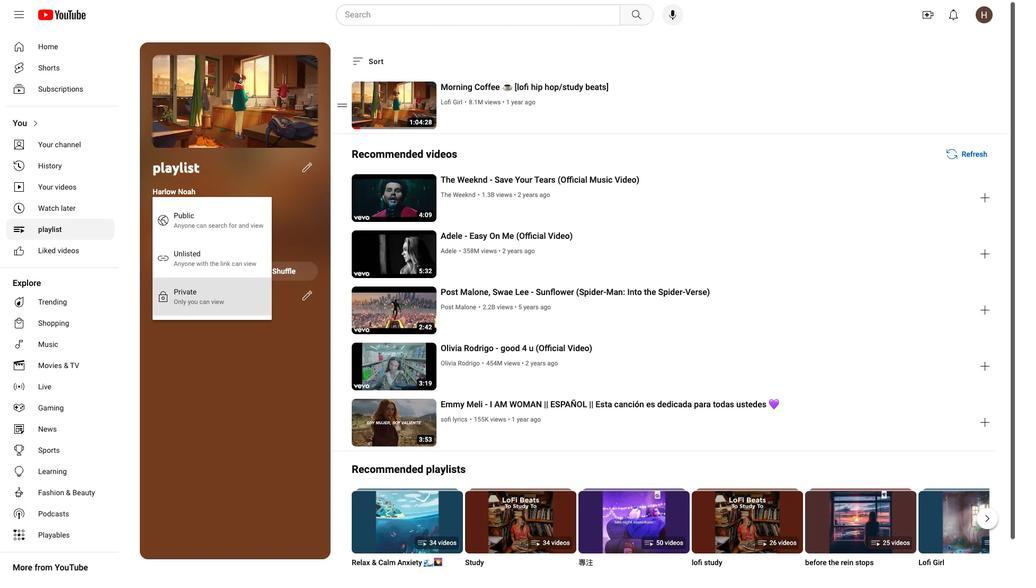 Task type: vqa. For each thing, say whether or not it's contained in the screenshot.


Task type: locate. For each thing, give the bounding box(es) containing it.
1 horizontal spatial 1
[[506, 99, 510, 106]]

for
[[229, 222, 237, 229]]

& for tv
[[64, 361, 68, 370]]

0 horizontal spatial music
[[38, 340, 58, 349]]

playlist down watch
[[38, 225, 62, 234]]

1 vertical spatial all
[[203, 267, 211, 275]]

views for morning
[[485, 99, 501, 106]]

group
[[153, 192, 272, 325]]

adele for adele • 358m views • 2 years ago
[[441, 247, 457, 255]]

sort
[[369, 57, 384, 66]]

weeknd
[[457, 175, 488, 185], [453, 191, 476, 199]]

rodrigo for -
[[464, 343, 494, 353]]

the right "into" on the right of page
[[644, 287, 656, 297]]

shopping link
[[6, 313, 114, 334], [6, 313, 114, 334]]

the left 1.3b
[[441, 191, 451, 199]]

2 vertical spatial &
[[372, 558, 377, 567]]

year for am
[[517, 416, 529, 423]]

2 recommended from the top
[[352, 463, 423, 476]]

||
[[544, 399, 548, 410], [589, 399, 594, 410]]

2 for good
[[525, 360, 529, 367]]

list box
[[153, 197, 272, 320]]

1 adele from the top
[[441, 231, 462, 241]]

fashion & beauty
[[38, 488, 95, 497]]

views for the
[[496, 191, 512, 199]]

private inside 'popup button'
[[153, 204, 176, 213]]

34 videos for study
[[543, 539, 570, 547]]

1 horizontal spatial all
[[244, 98, 256, 105]]

view inside private only you can view
[[211, 298, 224, 305]]

1 vertical spatial girl
[[933, 558, 945, 567]]

years down the weeknd - save your tears (official music video)
[[523, 191, 538, 199]]

0 vertical spatial private
[[153, 204, 176, 213]]

0 vertical spatial year
[[511, 99, 523, 106]]

recommended down 3:53 "link"
[[352, 463, 423, 476]]

movies & tv link
[[6, 355, 114, 376], [6, 355, 114, 376]]

your for your videos
[[38, 183, 53, 191]]

the left link
[[210, 260, 219, 267]]

& inside relax & calm anxiety 🌊🌄 link
[[372, 558, 377, 567]]

year down the [lofi
[[511, 99, 523, 106]]

view right link
[[244, 260, 256, 267]]

the
[[210, 260, 219, 267], [644, 287, 656, 297], [829, 558, 839, 567]]

olivia up olivia rodrigo link
[[441, 343, 462, 353]]

1 for morning
[[506, 99, 510, 106]]

videos right 50
[[665, 539, 683, 547]]

sports link
[[6, 440, 114, 461], [6, 440, 114, 461]]

1 vertical spatial video)
[[548, 231, 573, 241]]

can left search
[[196, 222, 207, 229]]

0 vertical spatial girl
[[453, 99, 463, 106]]

your channel link
[[6, 134, 114, 155], [6, 134, 114, 155]]

search
[[208, 222, 227, 229]]

videos right liked
[[58, 246, 79, 255]]

2 vertical spatial can
[[199, 298, 210, 305]]

can inside public anyone can search for and view
[[196, 222, 207, 229]]

- left easy
[[465, 231, 467, 241]]

0 vertical spatial the
[[210, 260, 219, 267]]

1 horizontal spatial 2
[[518, 191, 521, 199]]

view inside public anyone can search for and view
[[251, 222, 263, 229]]

playlist up harlow noah link
[[153, 158, 199, 176]]

news
[[38, 425, 57, 433]]

gaming
[[38, 404, 64, 412]]

can
[[196, 222, 207, 229], [232, 260, 242, 267], [199, 298, 210, 305]]

lofi
[[441, 99, 451, 106], [919, 558, 931, 567]]

no left only
[[153, 290, 162, 299]]

updated
[[206, 219, 230, 226]]

views down save
[[496, 191, 512, 199]]

0 horizontal spatial 2
[[502, 247, 506, 255]]

5 minutes, 32 seconds element
[[419, 268, 432, 275]]

0 horizontal spatial lofi
[[441, 99, 451, 106]]

views for emmy
[[490, 416, 506, 423]]

2 horizontal spatial 1
[[512, 416, 515, 423]]

0 vertical spatial the
[[441, 175, 455, 185]]

0 horizontal spatial playlist
[[38, 225, 62, 234]]

4 minutes, 9 seconds element
[[419, 211, 432, 219]]

views down on
[[481, 247, 497, 255]]

weeknd left 1.3b
[[453, 191, 476, 199]]

0 vertical spatial rodrigo
[[464, 343, 494, 353]]

rodrigo for •
[[458, 360, 480, 367]]

2 play all link from the top
[[153, 261, 233, 281]]

group containing private
[[153, 192, 272, 325]]

2
[[518, 191, 521, 199], [502, 247, 506, 255], [525, 360, 529, 367]]

1 vertical spatial 2
[[502, 247, 506, 255]]

1 vertical spatial play all
[[187, 267, 211, 275]]

adele inside adele - easy on me (official video) link
[[441, 231, 462, 241]]

1 down woman
[[512, 416, 515, 423]]

34 videos link up study link at bottom
[[465, 491, 576, 555]]

anyone down public
[[174, 222, 195, 229]]

2 || from the left
[[589, 399, 594, 410]]

videos inside 25 videos link
[[892, 539, 910, 547]]

3:19
[[419, 380, 432, 387]]

0 vertical spatial 1
[[506, 99, 510, 106]]

ago down the adele - easy on me (official video)
[[524, 247, 535, 255]]

ago down the sunflower
[[540, 304, 551, 311]]

Shuffle text field
[[272, 267, 296, 275]]

0 vertical spatial music
[[590, 175, 613, 185]]

playlists
[[426, 463, 466, 476]]

0 horizontal spatial girl
[[453, 99, 463, 106]]

34 for relax & calm anxiety 🌊🌄
[[430, 539, 437, 547]]

years for your
[[523, 191, 538, 199]]

1 for emmy
[[512, 416, 515, 423]]

1 vertical spatial play
[[187, 267, 201, 275]]

- left good
[[496, 343, 499, 353]]

1 vertical spatial year
[[517, 416, 529, 423]]

1 down ☕️
[[506, 99, 510, 106]]

& left calm
[[372, 558, 377, 567]]

videos right 25
[[892, 539, 910, 547]]

view inside unlisted anyone with the link can view
[[244, 260, 256, 267]]

can right link
[[232, 260, 242, 267]]

coffee
[[475, 82, 500, 92]]

lofi for lofi girl • 8.1m views • 1 year ago
[[441, 99, 451, 106]]

olivia inside "link"
[[441, 343, 462, 353]]

0 vertical spatial lofi
[[441, 99, 451, 106]]

private up video
[[153, 204, 176, 213]]

1 recommended from the top
[[352, 148, 423, 161]]

• left 5
[[515, 304, 517, 311]]

me
[[502, 231, 514, 241]]

2 horizontal spatial 2
[[525, 360, 529, 367]]

morning coffee ☕️ [lofi hip hop/study beats] link
[[441, 82, 975, 93]]

i
[[490, 399, 492, 410]]

2 olivia from the top
[[441, 360, 456, 367]]

1 vertical spatial adele
[[441, 247, 457, 255]]

1:04:28 link
[[352, 82, 437, 130]]

anyone inside public anyone can search for and view
[[174, 222, 195, 229]]

weeknd up the weeknd link
[[457, 175, 488, 185]]

34 videos
[[430, 539, 457, 547], [543, 539, 570, 547]]

the up the weeknd link
[[441, 175, 455, 185]]

lofi girl
[[919, 558, 945, 567]]

subscriptions link
[[6, 78, 114, 100], [6, 78, 114, 100]]

34 videos link for relax & calm anxiety 🌊🌄
[[352, 491, 463, 555]]

explore
[[13, 278, 41, 288]]

ago for u
[[547, 360, 558, 367]]

1 vertical spatial &
[[66, 488, 71, 497]]

1 vertical spatial rodrigo
[[458, 360, 480, 367]]

views down am
[[490, 416, 506, 423]]

0 vertical spatial all
[[244, 98, 256, 105]]

2 vertical spatial view
[[211, 298, 224, 305]]

views left 5
[[497, 304, 513, 311]]

0 horizontal spatial the
[[210, 260, 219, 267]]

0 vertical spatial olivia
[[441, 343, 462, 353]]

1 vertical spatial lofi girl link
[[919, 557, 1017, 568]]

sports
[[38, 446, 60, 455]]

1 horizontal spatial play
[[228, 98, 243, 105]]

1 vertical spatial can
[[232, 260, 242, 267]]

|| right woman
[[544, 399, 548, 410]]

0 horizontal spatial ||
[[544, 399, 548, 410]]

man:
[[606, 287, 625, 297]]

the for the weeknd - save your tears (official music video)
[[441, 175, 455, 185]]

watch
[[38, 204, 59, 212]]

34 videos up the 🌊🌄
[[430, 539, 457, 547]]

34 up the 🌊🌄
[[430, 539, 437, 547]]

0 vertical spatial playlist
[[153, 158, 199, 176]]

can right 'you'
[[199, 298, 210, 305]]

2 vertical spatial 2
[[525, 360, 529, 367]]

videos up the 🌊🌄
[[438, 539, 457, 547]]

list box containing public
[[153, 197, 272, 320]]

2 34 from the left
[[543, 539, 550, 547]]

1 horizontal spatial girl
[[933, 558, 945, 567]]

1 vertical spatial anyone
[[174, 260, 195, 267]]

public option
[[153, 201, 272, 239]]

3 minutes, 19 seconds element
[[419, 380, 432, 387]]

1 horizontal spatial music
[[590, 175, 613, 185]]

2 adele from the top
[[441, 247, 457, 255]]

private inside private only you can view
[[174, 287, 197, 296]]

2 vertical spatial 1
[[512, 416, 515, 423]]

- left 'i'
[[485, 399, 488, 410]]

recommended videos
[[352, 148, 457, 161]]

• right 1.3b
[[514, 191, 516, 199]]

& left beauty at bottom
[[66, 488, 71, 497]]

(official right the u
[[536, 343, 566, 353]]

& left tv
[[64, 361, 68, 370]]

0 horizontal spatial 34 videos link
[[352, 491, 463, 555]]

0 vertical spatial recommended
[[352, 148, 423, 161]]

- left save
[[490, 175, 493, 185]]

meli
[[467, 399, 483, 410]]

no right video
[[177, 219, 185, 226]]

study link
[[465, 557, 576, 568]]

playlist
[[153, 158, 199, 176], [38, 225, 62, 234]]

views left 'updated'
[[186, 219, 202, 226]]

videos up study link at bottom
[[552, 539, 570, 547]]

1 vertical spatial the
[[441, 191, 451, 199]]

1 vertical spatial play all link
[[153, 261, 233, 281]]

podcasts
[[38, 510, 69, 518]]

0 vertical spatial view
[[251, 222, 263, 229]]

2:42
[[419, 324, 432, 331]]

0 horizontal spatial no
[[153, 290, 162, 299]]

stops
[[855, 558, 874, 567]]

34
[[430, 539, 437, 547], [543, 539, 550, 547]]

your videos link
[[6, 176, 114, 198], [6, 176, 114, 198]]

adele left 358m on the left of the page
[[441, 247, 457, 255]]

woman
[[510, 399, 542, 410]]

shuffle link
[[237, 261, 318, 281]]

2 down the adele - easy on me (official video)
[[502, 247, 506, 255]]

adele up adele link
[[441, 231, 462, 241]]

|| left esta
[[589, 399, 594, 410]]

rodrigo inside "link"
[[464, 343, 494, 353]]

good
[[501, 343, 520, 353]]

0 vertical spatial &
[[64, 361, 68, 370]]

post left malone
[[441, 304, 454, 311]]

calm
[[378, 558, 396, 567]]

u
[[529, 343, 534, 353]]

girl
[[453, 99, 463, 106], [933, 558, 945, 567]]

dedicada
[[657, 399, 692, 410]]

• left 155k
[[470, 416, 472, 423]]

playables
[[38, 531, 70, 539]]

your up history
[[38, 140, 53, 149]]

lofi girl link
[[441, 97, 463, 107], [919, 557, 1017, 568]]

2 vertical spatial (official
[[536, 343, 566, 353]]

1 vertical spatial recommended
[[352, 463, 423, 476]]

harlow
[[153, 187, 176, 196]]

2 vertical spatial the
[[829, 558, 839, 567]]

• left 454m
[[482, 360, 484, 367]]

2 the from the top
[[441, 191, 451, 199]]

videos
[[426, 148, 457, 161], [55, 183, 77, 191], [58, 246, 79, 255], [438, 539, 457, 547], [552, 539, 570, 547], [665, 539, 683, 547], [778, 539, 797, 547], [892, 539, 910, 547]]

private for private only you can view
[[174, 287, 197, 296]]

ago down morning coffee ☕️ [lofi hip hop/study beats]
[[525, 99, 536, 106]]

private for private
[[153, 204, 176, 213]]

• right adele link
[[459, 247, 461, 255]]

1 olivia from the top
[[441, 343, 462, 353]]

year for hip
[[511, 99, 523, 106]]

34 videos link up relax & calm anxiety 🌊🌄 link
[[352, 491, 463, 555]]

2 vertical spatial video)
[[568, 343, 592, 353]]

0 vertical spatial play all
[[228, 98, 256, 105]]

ago down olivia rodrigo - good 4 u (official video)
[[547, 360, 558, 367]]

ago down woman
[[530, 416, 541, 423]]

private up only
[[174, 287, 197, 296]]

years for 4
[[531, 360, 546, 367]]

358m
[[463, 247, 479, 255]]

1 vertical spatial 1
[[153, 219, 156, 226]]

0 vertical spatial (official
[[558, 175, 587, 185]]

0 vertical spatial adele
[[441, 231, 462, 241]]

1 horizontal spatial playlist
[[153, 158, 199, 176]]

(official right me
[[516, 231, 546, 241]]

1 horizontal spatial 34 videos
[[543, 539, 570, 547]]

1 anyone from the top
[[174, 222, 195, 229]]

1 vertical spatial weeknd
[[453, 191, 476, 199]]

1 vertical spatial lofi
[[919, 558, 931, 567]]

1 34 from the left
[[430, 539, 437, 547]]

Search text field
[[345, 8, 618, 22]]

None search field
[[317, 4, 656, 25]]

your up watch
[[38, 183, 53, 191]]

50
[[656, 539, 663, 547]]

0 horizontal spatial 34
[[430, 539, 437, 547]]

1 || from the left
[[544, 399, 548, 410]]

views down coffee
[[485, 99, 501, 106]]

1 the from the top
[[441, 175, 455, 185]]

0 horizontal spatial 34 videos
[[430, 539, 457, 547]]

all
[[244, 98, 256, 105], [203, 267, 211, 275]]

adele • 358m views • 2 years ago
[[441, 247, 535, 255]]

the left rein
[[829, 558, 839, 567]]

1 horizontal spatial lofi
[[919, 558, 931, 567]]

1 34 videos from the left
[[430, 539, 457, 547]]

rodrigo left 454m
[[458, 360, 480, 367]]

with
[[196, 260, 208, 267]]

your right save
[[515, 175, 533, 185]]

2 horizontal spatial the
[[829, 558, 839, 567]]

adele - easy on me (official video)
[[441, 231, 573, 241]]

years right 5
[[524, 304, 539, 311]]

weeknd inside "the weeknd - save your tears (official music video)" link
[[457, 175, 488, 185]]

learning
[[38, 467, 67, 476]]

videos right 26
[[778, 539, 797, 547]]

ustedes
[[736, 399, 767, 410]]

1 vertical spatial view
[[244, 260, 256, 267]]

34 up study link at bottom
[[543, 539, 550, 547]]

1 vertical spatial private
[[174, 287, 197, 296]]

1 horizontal spatial ||
[[589, 399, 594, 410]]

Play all text field
[[187, 267, 211, 275]]

olivia rodrigo • 454m views • 2 years ago
[[441, 360, 558, 367]]

ago down tears
[[540, 191, 550, 199]]

&
[[64, 361, 68, 370], [66, 488, 71, 497], [372, 558, 377, 567]]

private
[[153, 204, 176, 213], [174, 287, 197, 296]]

video
[[158, 219, 173, 226]]

years down the u
[[531, 360, 546, 367]]

recommended for recommended playlists
[[352, 463, 423, 476]]

music inside playlist main content
[[590, 175, 613, 185]]

34 videos up study link at bottom
[[543, 539, 570, 547]]

0 horizontal spatial all
[[203, 267, 211, 275]]

0 horizontal spatial lofi girl link
[[441, 97, 463, 107]]

olivia for olivia rodrigo - good 4 u (official video)
[[441, 343, 462, 353]]

0 vertical spatial play
[[228, 98, 243, 105]]

(official right tears
[[558, 175, 587, 185]]

2 34 videos link from the left
[[465, 491, 576, 555]]

1 horizontal spatial 34
[[543, 539, 550, 547]]

lofi for lofi girl
[[919, 558, 931, 567]]

0 horizontal spatial play
[[187, 267, 201, 275]]

0 vertical spatial post
[[441, 287, 458, 297]]

playlist link
[[6, 219, 114, 240], [6, 219, 114, 240]]

0 vertical spatial no
[[177, 219, 185, 226]]

video) inside "link"
[[568, 343, 592, 353]]

your videos
[[38, 183, 77, 191]]

anyone inside unlisted anyone with the link can view
[[174, 260, 195, 267]]

easy
[[470, 231, 487, 241]]

1 vertical spatial post
[[441, 304, 454, 311]]

anyone for public
[[174, 222, 195, 229]]

2 down 4
[[525, 360, 529, 367]]

1 post from the top
[[441, 287, 458, 297]]

- inside "link"
[[496, 343, 499, 353]]

2 34 videos from the left
[[543, 539, 570, 547]]

anyone down unlisted
[[174, 260, 195, 267]]

0 vertical spatial anyone
[[174, 222, 195, 229]]

olivia for olivia rodrigo • 454m views • 2 years ago
[[441, 360, 456, 367]]

0 vertical spatial can
[[196, 222, 207, 229]]

view right and
[[251, 222, 263, 229]]

you link
[[6, 113, 114, 134], [6, 113, 114, 134]]

1 horizontal spatial 34 videos link
[[465, 491, 576, 555]]

2 anyone from the top
[[174, 260, 195, 267]]

live
[[38, 383, 51, 391]]

views down good
[[504, 360, 520, 367]]

olivia up emmy
[[441, 360, 456, 367]]

2 post from the top
[[441, 304, 454, 311]]

spider-
[[658, 287, 685, 297]]

channel
[[55, 140, 81, 149]]

1 horizontal spatial lofi girl link
[[919, 557, 1017, 568]]

1 vertical spatial olivia
[[441, 360, 456, 367]]

year down woman
[[517, 416, 529, 423]]

- for meli
[[485, 399, 488, 410]]

group inside playlist main content
[[153, 192, 272, 325]]

0 vertical spatial 2
[[518, 191, 521, 199]]

malone
[[455, 304, 476, 311]]

155k
[[474, 416, 489, 423]]

view right 'you'
[[211, 298, 224, 305]]

lofi study
[[692, 558, 722, 567]]

recommended up 4:09 link on the left top of the page
[[352, 148, 423, 161]]

girl for lofi girl • 8.1m views • 1 year ago
[[453, 99, 463, 106]]

post up post malone link
[[441, 287, 458, 297]]

2 for save
[[518, 191, 521, 199]]

25
[[883, 539, 890, 547]]

unlisted option
[[153, 239, 272, 277]]

podcasts link
[[6, 503, 114, 525], [6, 503, 114, 525]]

gaming link
[[6, 397, 114, 419], [6, 397, 114, 419]]

view for unlisted
[[244, 260, 256, 267]]

1 horizontal spatial the
[[644, 287, 656, 297]]

2 down the weeknd - save your tears (official music video)
[[518, 191, 521, 199]]

3 minutes, 53 seconds element
[[419, 436, 432, 443]]

post malone • 2.2b views • 5 years ago
[[441, 304, 551, 311]]

0 vertical spatial weeknd
[[457, 175, 488, 185]]

views
[[485, 99, 501, 106], [496, 191, 512, 199], [186, 219, 202, 226], [481, 247, 497, 255], [497, 304, 513, 311], [504, 360, 520, 367], [490, 416, 506, 423]]

weeknd for •
[[453, 191, 476, 199]]

1 left video
[[153, 219, 156, 226]]

(official inside "link"
[[536, 343, 566, 353]]

rodrigo up 454m
[[464, 343, 494, 353]]

1 34 videos link from the left
[[352, 491, 463, 555]]

0 vertical spatial play all link
[[153, 55, 318, 157]]

recommended playlists
[[352, 463, 466, 476]]



Task type: describe. For each thing, give the bounding box(es) containing it.
專注
[[579, 558, 593, 567]]

50 videos
[[656, 539, 683, 547]]

shorts
[[38, 64, 60, 72]]

home
[[38, 42, 58, 51]]

[lofi
[[515, 82, 529, 92]]

before the rein stops link
[[805, 557, 917, 568]]

the weeknd - save your tears (official music video) link
[[441, 174, 975, 186]]

26 videos
[[770, 539, 797, 547]]

beats]
[[585, 82, 609, 92]]

adele for adele - easy on me (official video)
[[441, 231, 462, 241]]

• left 2.2b
[[479, 304, 481, 311]]

emmy meli - i am woman || español || esta canción es dedicada para todas ustedes 💜 link
[[441, 399, 975, 411]]

your channel
[[38, 140, 81, 149]]

0 vertical spatial lofi girl link
[[441, 97, 463, 107]]

lofi study link
[[692, 557, 803, 568]]

weeknd for -
[[457, 175, 488, 185]]

1.3b
[[482, 191, 495, 199]]

playlist inside playlist main content
[[153, 158, 199, 176]]

your inside playlist main content
[[515, 175, 533, 185]]

description
[[164, 290, 201, 299]]

private only you can view
[[174, 287, 224, 305]]

• down woman
[[508, 416, 510, 423]]

only
[[174, 298, 186, 305]]

rein
[[841, 558, 854, 567]]

(official for u
[[536, 343, 566, 353]]

• down on
[[499, 247, 501, 255]]

1 horizontal spatial play all
[[228, 98, 256, 105]]

34 videos link for study
[[465, 491, 576, 555]]

emmy meli - i am woman || español || esta canción es dedicada para todas ustedes 💜
[[441, 399, 779, 410]]

1 vertical spatial the
[[644, 287, 656, 297]]

the weeknd link
[[441, 190, 476, 200]]

no description
[[153, 290, 201, 299]]

ago for sunflower
[[540, 304, 551, 311]]

tv
[[70, 361, 79, 370]]

25 videos
[[883, 539, 910, 547]]

post for post malone • 2.2b views • 5 years ago
[[441, 304, 454, 311]]

videos inside 26 videos link
[[778, 539, 797, 547]]

anyone for unlisted
[[174, 260, 195, 267]]

views for olivia
[[504, 360, 520, 367]]

anxiety
[[398, 558, 422, 567]]

videos down 1:04:28
[[426, 148, 457, 161]]

link
[[220, 260, 230, 267]]

avatar image image
[[976, 6, 993, 23]]

movies
[[38, 361, 62, 370]]

fashion
[[38, 488, 64, 497]]

1 play all link from the top
[[153, 55, 318, 157]]

ago for hop/study
[[525, 99, 536, 106]]

post malone, swae lee - sunflower (spider-man: into the spider-verse) link
[[441, 287, 975, 298]]

50 videos link
[[579, 491, 690, 555]]

relax & calm anxiety 🌊🌄 link
[[352, 557, 463, 568]]

your for your channel
[[38, 140, 53, 149]]

can inside private only you can view
[[199, 298, 210, 305]]

verse)
[[685, 287, 710, 297]]

26
[[770, 539, 777, 547]]

專注 link
[[579, 557, 690, 568]]

lee
[[515, 287, 529, 297]]

lofi
[[692, 558, 702, 567]]

relax
[[352, 558, 370, 567]]

lyrics
[[453, 416, 468, 423]]

1 vertical spatial (official
[[516, 231, 546, 241]]

list box inside playlist main content
[[153, 197, 272, 320]]

harlow noah link
[[153, 186, 196, 197]]

1 vertical spatial playlist
[[38, 225, 62, 234]]

3:19 link
[[352, 343, 437, 392]]

- right lee on the right bottom of page
[[531, 287, 534, 297]]

1 hour, 4 minutes, 28 seconds element
[[410, 119, 432, 126]]

post malone link
[[441, 303, 477, 312]]

can inside unlisted anyone with the link can view
[[232, 260, 242, 267]]

olivia rodrigo link
[[441, 359, 481, 368]]

- for weeknd
[[490, 175, 493, 185]]

shopping
[[38, 319, 69, 327]]

(official for tears
[[558, 175, 587, 185]]

girl for lofi girl
[[933, 558, 945, 567]]

shuffle
[[272, 267, 296, 275]]

refresh
[[962, 150, 988, 158]]

olivia rodrigo - good 4 u (official video)
[[441, 343, 592, 353]]

1:04:28
[[410, 119, 432, 126]]

español
[[551, 399, 587, 410]]

8.1m
[[469, 99, 483, 106]]

the weeknd • 1.3b views • 2 years ago
[[441, 191, 550, 199]]

2.2b
[[483, 304, 496, 311]]

refresh button
[[941, 145, 996, 164]]

playlist main content
[[45, 30, 1017, 572]]

- for rodrigo
[[496, 343, 499, 353]]

2 minutes, 42 seconds element
[[419, 324, 432, 331]]

videos inside 50 videos link
[[665, 539, 683, 547]]

1 vertical spatial no
[[153, 290, 162, 299]]

(spider-
[[576, 287, 606, 297]]

1 horizontal spatial no
[[177, 219, 185, 226]]

tears
[[534, 175, 556, 185]]

noah
[[178, 187, 196, 196]]

& for calm
[[372, 558, 377, 567]]

sunflower
[[536, 287, 574, 297]]

ago for tears
[[540, 191, 550, 199]]

0 horizontal spatial play all
[[187, 267, 211, 275]]

3:53
[[419, 436, 432, 443]]

adele - easy on me (official video) link
[[441, 230, 975, 242]]

you
[[13, 118, 27, 128]]

harlow noah
[[153, 187, 196, 196]]

26 videos link
[[692, 491, 803, 555]]

34 videos for relax & calm anxiety 🌊🌄
[[430, 539, 457, 547]]

view for public
[[251, 222, 263, 229]]

• left 1.3b
[[478, 191, 480, 199]]

morning coffee ☕️ [lofi hip hop/study beats]
[[441, 82, 609, 92]]

🌊🌄
[[424, 558, 443, 567]]

4:09
[[419, 211, 432, 219]]

• down 4
[[522, 360, 524, 367]]

views for post
[[497, 304, 513, 311]]

• left 8.1m
[[465, 99, 467, 106]]

sofi
[[441, 416, 451, 423]]

34 for study
[[543, 539, 550, 547]]

25 videos link
[[805, 491, 917, 555]]

recommended for recommended videos
[[352, 148, 423, 161]]

videos up later
[[55, 183, 77, 191]]

the for the weeknd • 1.3b views • 2 years ago
[[441, 191, 451, 199]]

sofi lyrics link
[[441, 415, 468, 424]]

on
[[489, 231, 500, 241]]

years down me
[[508, 247, 523, 255]]

beauty
[[72, 488, 95, 497]]

liked videos
[[38, 246, 79, 255]]

today
[[231, 219, 247, 226]]

hip
[[531, 82, 543, 92]]

liked
[[38, 246, 56, 255]]

0 vertical spatial video)
[[615, 175, 640, 185]]

the inside unlisted anyone with the link can view
[[210, 260, 219, 267]]

swae
[[493, 287, 513, 297]]

1 vertical spatial music
[[38, 340, 58, 349]]

para
[[694, 399, 711, 410]]

private option
[[153, 277, 272, 316]]

public anyone can search for and view
[[174, 211, 263, 229]]

later
[[61, 204, 76, 212]]

movies & tv
[[38, 361, 79, 370]]

• down ☕️
[[502, 99, 505, 106]]

study
[[704, 558, 722, 567]]

0 horizontal spatial 1
[[153, 219, 156, 226]]

years for -
[[524, 304, 539, 311]]

ago for woman
[[530, 416, 541, 423]]

es
[[646, 399, 655, 410]]

post for post malone, swae lee - sunflower (spider-man: into the spider-verse)
[[441, 287, 458, 297]]

Refresh text field
[[962, 150, 988, 158]]

canción
[[614, 399, 644, 410]]

& for beauty
[[66, 488, 71, 497]]



